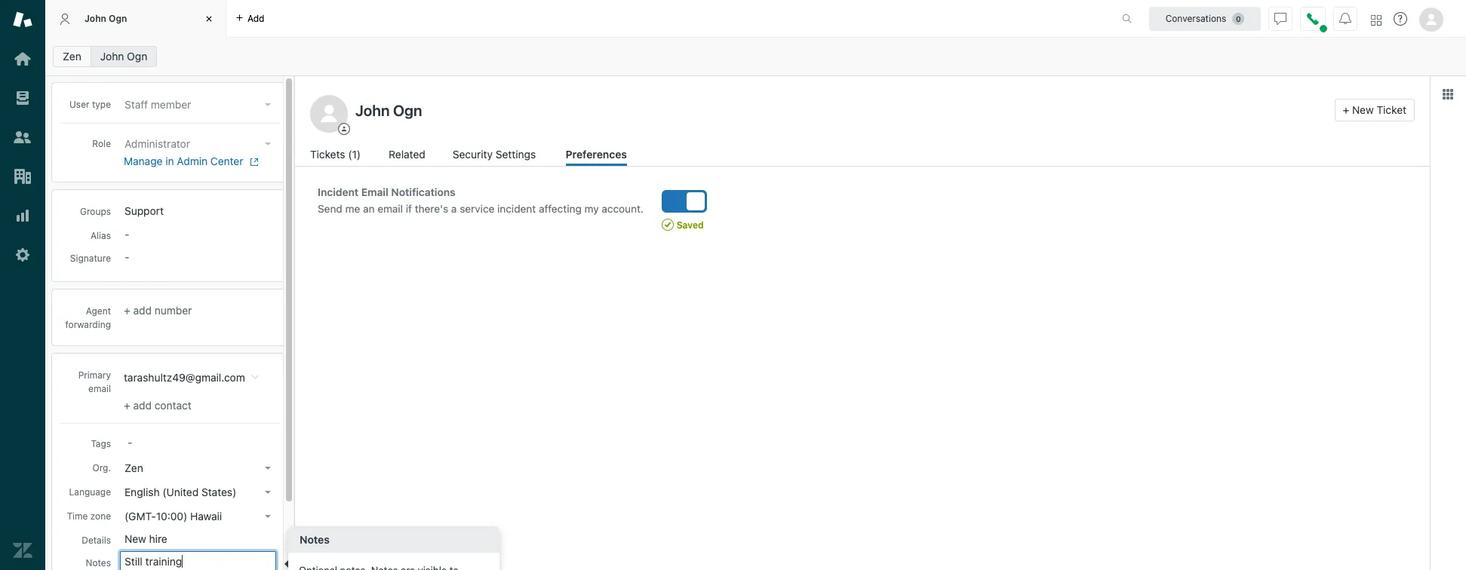 Task type: locate. For each thing, give the bounding box(es) containing it.
incident
[[497, 203, 536, 215]]

staff
[[125, 98, 148, 111]]

administrator
[[125, 137, 190, 150]]

user
[[69, 99, 90, 110]]

+ for + add number
[[124, 304, 130, 317]]

new left ticket
[[1353, 103, 1374, 116]]

None text field
[[351, 99, 1329, 122]]

+ new ticket button
[[1335, 99, 1415, 122]]

notes
[[300, 534, 330, 547], [86, 558, 111, 569]]

4 arrow down image from the top
[[265, 516, 271, 519]]

1 vertical spatial +
[[124, 304, 130, 317]]

ogn
[[109, 13, 127, 24], [127, 50, 147, 63]]

zen up user
[[63, 50, 81, 63]]

add
[[248, 12, 265, 24], [133, 304, 152, 317], [133, 399, 152, 412]]

1 arrow down image from the top
[[265, 103, 271, 106]]

org.
[[92, 463, 111, 474]]

email
[[361, 186, 389, 199]]

0 vertical spatial john
[[85, 13, 106, 24]]

tickets (1)
[[310, 148, 361, 161]]

1 horizontal spatial new
[[1353, 103, 1374, 116]]

+
[[1343, 103, 1350, 116], [124, 304, 130, 317], [124, 399, 130, 412]]

0 vertical spatial add
[[248, 12, 265, 24]]

john ogn
[[85, 13, 127, 24], [100, 50, 147, 63]]

ogn inside secondary element
[[127, 50, 147, 63]]

me
[[345, 203, 360, 215]]

arrow down image down - field
[[265, 467, 271, 470]]

forwarding
[[65, 319, 111, 331]]

tickets (1) link
[[310, 146, 363, 166]]

new up still
[[125, 533, 146, 546]]

john ogn tab
[[45, 0, 226, 38]]

3 arrow down image from the top
[[265, 491, 271, 494]]

arrow down image
[[265, 143, 271, 146]]

incident
[[318, 186, 359, 199]]

(1)
[[348, 148, 361, 161]]

still
[[125, 556, 143, 568]]

arrow down image inside the staff member button
[[265, 103, 271, 106]]

john ogn inside john ogn link
[[100, 50, 147, 63]]

email down primary
[[88, 383, 111, 395]]

(united
[[163, 486, 199, 499]]

2 vertical spatial +
[[124, 399, 130, 412]]

arrow down image right 'hawaii'
[[265, 516, 271, 519]]

zen
[[63, 50, 81, 63], [125, 462, 143, 475]]

security settings
[[453, 148, 536, 161]]

arrow down image for 10:00)
[[265, 516, 271, 519]]

+ right agent
[[124, 304, 130, 317]]

0 vertical spatial email
[[378, 203, 403, 215]]

+ left contact
[[124, 399, 130, 412]]

0 horizontal spatial email
[[88, 383, 111, 395]]

0 vertical spatial zen
[[63, 50, 81, 63]]

2 vertical spatial add
[[133, 399, 152, 412]]

0 horizontal spatial notes
[[86, 558, 111, 569]]

language
[[69, 487, 111, 498]]

training
[[145, 556, 182, 568]]

1 vertical spatial ogn
[[127, 50, 147, 63]]

member
[[151, 98, 191, 111]]

add left contact
[[133, 399, 152, 412]]

secondary element
[[45, 42, 1467, 72]]

+ new ticket
[[1343, 103, 1407, 116]]

staff member button
[[120, 94, 277, 115]]

get help image
[[1394, 12, 1408, 26]]

+ for + new ticket
[[1343, 103, 1350, 116]]

john ogn link
[[90, 46, 157, 67]]

new
[[1353, 103, 1374, 116], [125, 533, 146, 546]]

+ for + add contact
[[124, 399, 130, 412]]

1 vertical spatial add
[[133, 304, 152, 317]]

zen button
[[120, 458, 277, 479]]

details
[[82, 535, 111, 546]]

0 vertical spatial new
[[1353, 103, 1374, 116]]

john inside john ogn link
[[100, 50, 124, 63]]

arrow down image up arrow down icon
[[265, 103, 271, 106]]

+ add contact
[[124, 399, 192, 412]]

1 horizontal spatial notes
[[300, 534, 330, 547]]

0 vertical spatial +
[[1343, 103, 1350, 116]]

my
[[585, 203, 599, 215]]

1 vertical spatial email
[[88, 383, 111, 395]]

john
[[85, 13, 106, 24], [100, 50, 124, 63]]

1 vertical spatial john
[[100, 50, 124, 63]]

account.
[[602, 203, 644, 215]]

email
[[378, 203, 403, 215], [88, 383, 111, 395]]

arrow down image right states)
[[265, 491, 271, 494]]

1 vertical spatial zen
[[125, 462, 143, 475]]

john ogn up john ogn link
[[85, 13, 127, 24]]

zen inside button
[[125, 462, 143, 475]]

- field
[[122, 435, 277, 451]]

views image
[[13, 88, 32, 108]]

signature
[[70, 253, 111, 264]]

john up zen link
[[85, 13, 106, 24]]

close image
[[202, 11, 217, 26]]

0 horizontal spatial zen
[[63, 50, 81, 63]]

1 vertical spatial john ogn
[[100, 50, 147, 63]]

john ogn down the john ogn tab
[[100, 50, 147, 63]]

arrow down image
[[265, 103, 271, 106], [265, 467, 271, 470], [265, 491, 271, 494], [265, 516, 271, 519]]

hire
[[149, 533, 167, 546]]

manage in admin center link
[[124, 155, 271, 168]]

affecting
[[539, 203, 582, 215]]

add for add number
[[133, 304, 152, 317]]

1 horizontal spatial email
[[378, 203, 403, 215]]

john right zen link
[[100, 50, 124, 63]]

apps image
[[1442, 88, 1455, 100]]

security settings link
[[453, 146, 540, 166]]

0 vertical spatial ogn
[[109, 13, 127, 24]]

email inside incident email notifications send me an email if there's a service incident affecting my account.
[[378, 203, 403, 215]]

email left if
[[378, 203, 403, 215]]

primary email
[[78, 370, 111, 395]]

arrow down image inside (gmt-10:00) hawaii button
[[265, 516, 271, 519]]

incident email notifications send me an email if there's a service incident affecting my account.
[[318, 186, 644, 215]]

2 arrow down image from the top
[[265, 467, 271, 470]]

arrow down image inside zen button
[[265, 467, 271, 470]]

+ inside button
[[1343, 103, 1350, 116]]

admin
[[177, 155, 208, 168]]

hawaii
[[190, 510, 222, 523]]

add right close icon on the left
[[248, 12, 265, 24]]

manage in admin center
[[124, 155, 243, 168]]

conversations button
[[1150, 6, 1261, 31]]

zendesk products image
[[1372, 15, 1382, 25]]

ogn down the john ogn tab
[[127, 50, 147, 63]]

arrow down image for (united
[[265, 491, 271, 494]]

10:00)
[[156, 510, 187, 523]]

+ add number
[[124, 304, 192, 317]]

0 vertical spatial john ogn
[[85, 13, 127, 24]]

1 horizontal spatial zen
[[125, 462, 143, 475]]

zen up english
[[125, 462, 143, 475]]

zendesk image
[[13, 541, 32, 561]]

add left number at the left bottom of page
[[133, 304, 152, 317]]

+ left ticket
[[1343, 103, 1350, 116]]

admin image
[[13, 245, 32, 265]]

1 vertical spatial new
[[125, 533, 146, 546]]

arrow down image inside english (united states) button
[[265, 491, 271, 494]]

main element
[[0, 0, 45, 571]]

english (united states) button
[[120, 482, 277, 503]]

center
[[210, 155, 243, 168]]

ogn up john ogn link
[[109, 13, 127, 24]]

notifications
[[391, 186, 456, 199]]

staff member
[[125, 98, 191, 111]]

new hire
[[125, 533, 167, 546]]

get started image
[[13, 49, 32, 69]]



Task type: vqa. For each thing, say whether or not it's contained in the screenshot.
Zen link
yes



Task type: describe. For each thing, give the bounding box(es) containing it.
a
[[451, 203, 457, 215]]

an
[[363, 203, 375, 215]]

ogn inside tab
[[109, 13, 127, 24]]

email inside primary email
[[88, 383, 111, 395]]

conversations
[[1166, 12, 1227, 24]]

role
[[92, 138, 111, 149]]

english (united states)
[[125, 486, 236, 499]]

(gmt-10:00) hawaii button
[[120, 506, 277, 528]]

(gmt-10:00) hawaii
[[125, 510, 222, 523]]

manage
[[124, 155, 163, 168]]

zone
[[90, 511, 111, 522]]

0 vertical spatial notes
[[300, 534, 330, 547]]

alias
[[91, 230, 111, 242]]

add inside popup button
[[248, 12, 265, 24]]

add button
[[226, 0, 274, 37]]

related link
[[389, 146, 427, 166]]

support
[[125, 205, 164, 217]]

related
[[389, 148, 426, 161]]

settings
[[496, 148, 536, 161]]

in
[[166, 155, 174, 168]]

preferences
[[566, 148, 627, 161]]

customers image
[[13, 128, 32, 147]]

administrator button
[[120, 134, 277, 155]]

primary
[[78, 370, 111, 381]]

tickets
[[310, 148, 345, 161]]

groups
[[80, 206, 111, 217]]

arrow down image for member
[[265, 103, 271, 106]]

there's
[[415, 203, 449, 215]]

button displays agent's chat status as invisible. image
[[1275, 12, 1287, 25]]

type
[[92, 99, 111, 110]]

number
[[155, 304, 192, 317]]

(gmt-
[[125, 510, 156, 523]]

reporting image
[[13, 206, 32, 226]]

1 vertical spatial notes
[[86, 558, 111, 569]]

new inside + new ticket button
[[1353, 103, 1374, 116]]

0 horizontal spatial new
[[125, 533, 146, 546]]

zendesk support image
[[13, 10, 32, 29]]

add for add contact
[[133, 399, 152, 412]]

notifications image
[[1340, 12, 1352, 25]]

time zone
[[67, 511, 111, 522]]

states)
[[201, 486, 236, 499]]

send
[[318, 203, 343, 215]]

service
[[460, 203, 495, 215]]

saved
[[677, 220, 704, 231]]

tags
[[91, 439, 111, 450]]

security
[[453, 148, 493, 161]]

zen link
[[53, 46, 91, 67]]

tabs tab list
[[45, 0, 1107, 38]]

if
[[406, 203, 412, 215]]

user type
[[69, 99, 111, 110]]

agent
[[86, 306, 111, 317]]

john ogn inside the john ogn tab
[[85, 13, 127, 24]]

organizations image
[[13, 167, 32, 186]]

john inside the john ogn tab
[[85, 13, 106, 24]]

zen inside secondary element
[[63, 50, 81, 63]]

still training
[[125, 556, 182, 568]]

time
[[67, 511, 88, 522]]

agent forwarding
[[65, 306, 111, 331]]

tarashultz49@gmail.com
[[124, 371, 245, 384]]

preferences link
[[566, 146, 627, 166]]

contact
[[155, 399, 192, 412]]

ticket
[[1377, 103, 1407, 116]]

english
[[125, 486, 160, 499]]



